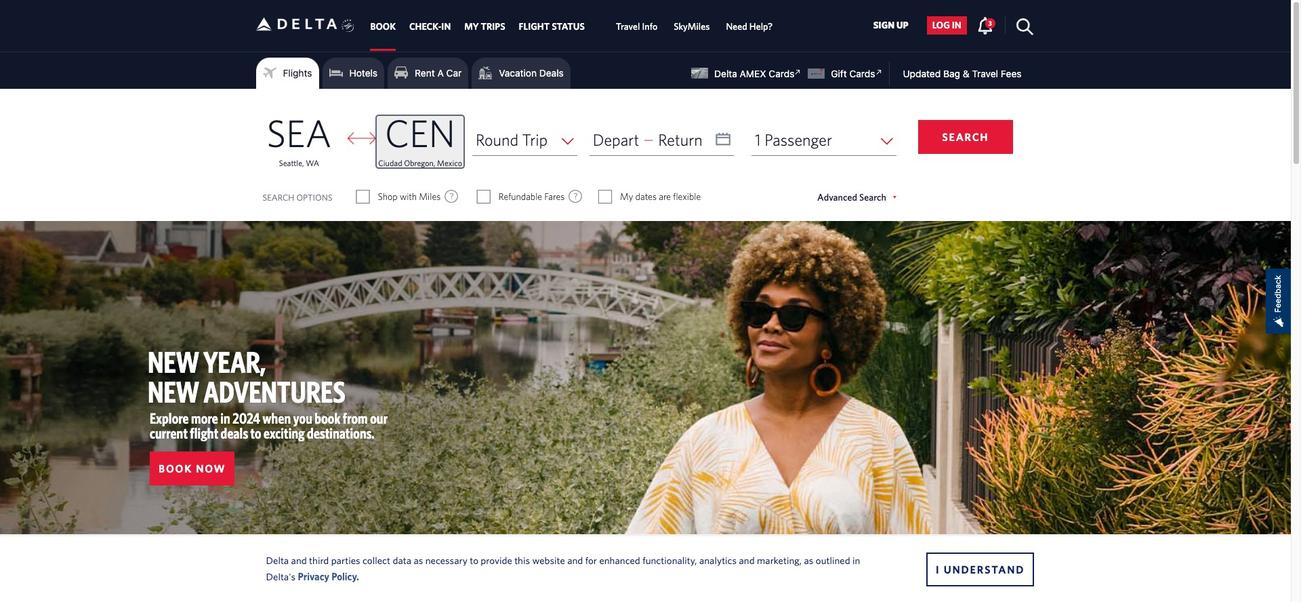 Task type: locate. For each thing, give the bounding box(es) containing it.
this
[[515, 554, 530, 566]]

delta inside delta and third parties collect data as necessary to provide this website and for enhanced functionality, analytics and marketing, as outlined in delta's
[[266, 554, 289, 566]]

0 horizontal spatial this link opens another site in a new window that may not follow the same accessibility policies as delta air lines. image
[[792, 66, 805, 79]]

my
[[620, 191, 634, 202]]

2 cards from the left
[[850, 68, 876, 79]]

2024
[[233, 410, 260, 427]]

1 horizontal spatial as
[[804, 554, 814, 566]]

tab list
[[364, 0, 781, 51]]

this link opens another site in a new window that may not follow the same accessibility policies as delta air lines. image for delta amex cards
[[792, 66, 805, 79]]

our
[[370, 410, 388, 427]]

tab list containing book
[[364, 0, 781, 51]]

in inside explore more in 2024 when you book from our current flight deals to exciting destinations.
[[220, 410, 230, 427]]

check-
[[410, 21, 442, 32]]

book link
[[371, 14, 396, 39]]

2 this link opens another site in a new window that may not follow the same accessibility policies as delta air lines. image from the left
[[873, 66, 886, 79]]

search options
[[263, 192, 333, 202]]

refundable
[[499, 191, 543, 202]]

0 horizontal spatial travel
[[616, 21, 640, 32]]

analytics
[[700, 554, 737, 566]]

1 and from the left
[[291, 554, 307, 566]]

gift cards link
[[809, 66, 886, 79]]

1 vertical spatial search
[[263, 192, 295, 202]]

this link opens another site in a new window that may not follow the same accessibility policies as delta air lines. image right "gift"
[[873, 66, 886, 79]]

0 vertical spatial delta
[[715, 68, 738, 79]]

check-in
[[410, 21, 451, 32]]

1 horizontal spatial and
[[568, 554, 583, 566]]

1
[[756, 130, 761, 149]]

0 vertical spatial search
[[943, 131, 990, 143]]

skymiles
[[674, 21, 710, 32]]

vacation deals link
[[479, 63, 564, 83]]

advanced
[[818, 192, 858, 203]]

help?
[[750, 21, 773, 32]]

0 vertical spatial book
[[371, 21, 396, 32]]

vacation deals
[[499, 67, 564, 79]]

0 horizontal spatial search
[[263, 192, 295, 202]]

as left 'outlined' on the bottom right of page
[[804, 554, 814, 566]]

marketing,
[[757, 554, 802, 566]]

delta inside "link"
[[715, 68, 738, 79]]

deals
[[540, 67, 564, 79]]

1 horizontal spatial this link opens another site in a new window that may not follow the same accessibility policies as delta air lines. image
[[873, 66, 886, 79]]

explore
[[150, 410, 189, 427]]

log
[[933, 20, 951, 31]]

need help?
[[726, 21, 773, 32]]

1 horizontal spatial travel
[[973, 68, 999, 79]]

enhanced
[[600, 554, 641, 566]]

search
[[860, 192, 887, 203]]

none text field inside book tab panel
[[590, 124, 734, 156]]

this link opens another site in a new window that may not follow the same accessibility policies as delta air lines. image inside delta amex cards "link"
[[792, 66, 805, 79]]

trips
[[481, 21, 506, 32]]

new year, new adventures
[[148, 344, 346, 409]]

0 horizontal spatial delta
[[266, 554, 289, 566]]

travel inside tab list
[[616, 21, 640, 32]]

in
[[442, 21, 451, 32]]

flight
[[519, 21, 550, 32]]

need
[[726, 21, 748, 32]]

more
[[191, 410, 218, 427]]

cards right "gift"
[[850, 68, 876, 79]]

delta for delta and third parties collect data as necessary to provide this website and for enhanced functionality, analytics and marketing, as outlined in delta's
[[266, 554, 289, 566]]

to
[[251, 424, 261, 441], [470, 554, 479, 566]]

0 horizontal spatial as
[[414, 554, 423, 566]]

delta and third parties collect data as necessary to provide this website and for enhanced functionality, analytics and marketing, as outlined in delta's
[[266, 554, 861, 582]]

privacy policy. link
[[298, 571, 359, 582]]

to left 'provide'
[[470, 554, 479, 566]]

2 horizontal spatial and
[[739, 554, 755, 566]]

search inside search button
[[943, 131, 990, 143]]

and left third
[[291, 554, 307, 566]]

Shop with Miles checkbox
[[357, 190, 369, 203]]

in right log
[[953, 20, 962, 31]]

this link opens another site in a new window that may not follow the same accessibility policies as delta air lines. image left "gift"
[[792, 66, 805, 79]]

log in
[[933, 20, 962, 31]]

travel
[[616, 21, 640, 32], [973, 68, 999, 79]]

check-in link
[[410, 14, 451, 39]]

rent a car
[[415, 67, 462, 79]]

delta air lines image
[[256, 3, 337, 45]]

cards right the amex
[[769, 68, 795, 79]]

sea seattle, wa
[[267, 111, 332, 167]]

1 horizontal spatial cards
[[850, 68, 876, 79]]

0 horizontal spatial in
[[220, 410, 230, 427]]

1 vertical spatial delta
[[266, 554, 289, 566]]

cen ciudad obregon, mexico
[[378, 111, 462, 167]]

search down the & in the right top of the page
[[943, 131, 990, 143]]

search for search
[[943, 131, 990, 143]]

travel right the & in the right top of the page
[[973, 68, 999, 79]]

travel left info
[[616, 21, 640, 32]]

car
[[447, 67, 462, 79]]

and
[[291, 554, 307, 566], [568, 554, 583, 566], [739, 554, 755, 566]]

i understand button
[[927, 552, 1035, 586]]

deals
[[221, 424, 248, 441]]

delta left the amex
[[715, 68, 738, 79]]

None text field
[[590, 124, 734, 156]]

0 vertical spatial travel
[[616, 21, 640, 32]]

and right the analytics
[[739, 554, 755, 566]]

book tab panel
[[0, 89, 1292, 221]]

search left options on the top left
[[263, 192, 295, 202]]

as right data
[[414, 554, 423, 566]]

in right 'outlined' on the bottom right of page
[[853, 554, 861, 566]]

travel info
[[616, 21, 658, 32]]

1 vertical spatial to
[[470, 554, 479, 566]]

website
[[533, 554, 565, 566]]

my dates are flexible
[[620, 191, 701, 202]]

this link opens another site in a new window that may not follow the same accessibility policies as delta air lines. image
[[792, 66, 805, 79], [873, 66, 886, 79]]

2 horizontal spatial in
[[953, 20, 962, 31]]

data
[[393, 554, 412, 566]]

to right deals
[[251, 424, 261, 441]]

&
[[963, 68, 970, 79]]

book right skyteam image
[[371, 21, 396, 32]]

search
[[943, 131, 990, 143], [263, 192, 295, 202]]

for
[[586, 554, 597, 566]]

in right more
[[220, 410, 230, 427]]

up
[[897, 20, 909, 31]]

trip
[[522, 130, 548, 149]]

2 vertical spatial in
[[853, 554, 861, 566]]

1 passenger
[[756, 130, 833, 149]]

new
[[148, 344, 199, 379], [148, 374, 199, 409]]

0 vertical spatial in
[[953, 20, 962, 31]]

1 horizontal spatial to
[[470, 554, 479, 566]]

0 horizontal spatial to
[[251, 424, 261, 441]]

skyteam image
[[342, 5, 355, 47]]

cards
[[769, 68, 795, 79], [850, 68, 876, 79]]

round
[[476, 130, 519, 149]]

with
[[400, 191, 417, 202]]

0 horizontal spatial cards
[[769, 68, 795, 79]]

1 vertical spatial in
[[220, 410, 230, 427]]

i
[[936, 563, 941, 575]]

1 horizontal spatial in
[[853, 554, 861, 566]]

a
[[438, 67, 444, 79]]

delta amex cards link
[[692, 66, 805, 79]]

Round Trip field
[[473, 124, 577, 156]]

flight
[[190, 424, 218, 441]]

hotels link
[[329, 63, 378, 83]]

wa
[[306, 158, 319, 167]]

book for book
[[371, 21, 396, 32]]

shop with miles
[[378, 191, 441, 202]]

0 vertical spatial to
[[251, 424, 261, 441]]

0 horizontal spatial book
[[159, 462, 193, 475]]

1 horizontal spatial search
[[943, 131, 990, 143]]

1 cards from the left
[[769, 68, 795, 79]]

sign
[[874, 20, 895, 31]]

this link opens another site in a new window that may not follow the same accessibility policies as delta air lines. image for gift cards
[[873, 66, 886, 79]]

in
[[953, 20, 962, 31], [220, 410, 230, 427], [853, 554, 861, 566]]

and left for
[[568, 554, 583, 566]]

book for book now
[[159, 462, 193, 475]]

1 horizontal spatial book
[[371, 21, 396, 32]]

delta up "delta's"
[[266, 554, 289, 566]]

this link opens another site in a new window that may not follow the same accessibility policies as delta air lines. image inside gift cards link
[[873, 66, 886, 79]]

1 this link opens another site in a new window that may not follow the same accessibility policies as delta air lines. image from the left
[[792, 66, 805, 79]]

book left now
[[159, 462, 193, 475]]

3 link
[[978, 16, 996, 34]]

1 horizontal spatial delta
[[715, 68, 738, 79]]

0 horizontal spatial and
[[291, 554, 307, 566]]

1 vertical spatial book
[[159, 462, 193, 475]]

1 Passenger field
[[752, 124, 897, 156]]

return
[[659, 130, 703, 149]]



Task type: vqa. For each thing, say whether or not it's contained in the screenshot.
Delta Premium Select 'delta'
no



Task type: describe. For each thing, give the bounding box(es) containing it.
My dates are flexible checkbox
[[599, 190, 612, 203]]

fees
[[1001, 68, 1022, 79]]

from
[[343, 410, 368, 427]]

1 new from the top
[[148, 344, 199, 379]]

refundable fares
[[499, 191, 565, 202]]

in inside button
[[953, 20, 962, 31]]

privacy
[[298, 571, 330, 582]]

policy.
[[332, 571, 359, 582]]

book
[[315, 410, 341, 427]]

obregon,
[[404, 158, 436, 167]]

3 and from the left
[[739, 554, 755, 566]]

Refundable Fares checkbox
[[478, 190, 490, 203]]

delta's
[[266, 571, 296, 582]]

delta for delta amex cards
[[715, 68, 738, 79]]

to inside explore more in 2024 when you book from our current flight deals to exciting destinations.
[[251, 424, 261, 441]]

explore more in 2024 when you book from our current flight deals to exciting destinations.
[[150, 410, 388, 441]]

flight status link
[[519, 14, 585, 39]]

i understand
[[936, 563, 1025, 575]]

amex
[[740, 68, 767, 79]]

advanced search link
[[818, 192, 897, 203]]

cen
[[385, 111, 456, 155]]

flights
[[283, 67, 312, 79]]

status
[[552, 21, 585, 32]]

exciting
[[264, 424, 305, 441]]

3
[[989, 19, 993, 27]]

options
[[297, 192, 333, 202]]

updated bag & travel fees
[[903, 68, 1022, 79]]

2 as from the left
[[804, 554, 814, 566]]

third
[[309, 554, 329, 566]]

book now
[[159, 462, 226, 475]]

miles
[[419, 191, 441, 202]]

necessary
[[426, 554, 468, 566]]

skymiles link
[[674, 14, 710, 39]]

vacation
[[499, 67, 537, 79]]

search for search options
[[263, 192, 295, 202]]

outlined
[[816, 554, 851, 566]]

1 as from the left
[[414, 554, 423, 566]]

gift
[[831, 68, 847, 79]]

rent a car link
[[395, 63, 462, 83]]

2 and from the left
[[568, 554, 583, 566]]

you
[[293, 410, 313, 427]]

to inside delta and third parties collect data as necessary to provide this website and for enhanced functionality, analytics and marketing, as outlined in delta's
[[470, 554, 479, 566]]

flights link
[[263, 63, 312, 83]]

gift cards
[[831, 68, 876, 79]]

now
[[196, 462, 226, 475]]

seattle,
[[279, 158, 304, 167]]

year,
[[204, 344, 266, 379]]

delta amex cards
[[715, 68, 795, 79]]

sea
[[267, 111, 332, 155]]

passenger
[[765, 130, 833, 149]]

updated
[[903, 68, 941, 79]]

search button
[[919, 120, 1014, 154]]

mexico
[[437, 158, 462, 167]]

need help? link
[[726, 14, 773, 39]]

bag
[[944, 68, 961, 79]]

hotels
[[350, 67, 378, 79]]

collect
[[363, 554, 391, 566]]

updated bag & travel fees link
[[890, 68, 1022, 79]]

rent
[[415, 67, 435, 79]]

depart
[[593, 130, 640, 149]]

1 vertical spatial travel
[[973, 68, 999, 79]]

cards inside "link"
[[769, 68, 795, 79]]

2 new from the top
[[148, 374, 199, 409]]

are
[[659, 191, 671, 202]]

flight status
[[519, 21, 585, 32]]

provide
[[481, 554, 512, 566]]

dates
[[636, 191, 657, 202]]

sign up link
[[868, 16, 914, 34]]

privacy policy.
[[298, 571, 359, 582]]

my
[[465, 21, 479, 32]]

current
[[150, 424, 188, 441]]

when
[[263, 410, 291, 427]]

destinations.
[[307, 424, 375, 441]]

book now link
[[150, 452, 235, 486]]

in inside delta and third parties collect data as necessary to provide this website and for enhanced functionality, analytics and marketing, as outlined in delta's
[[853, 554, 861, 566]]

advanced search
[[818, 192, 887, 203]]

my trips
[[465, 21, 506, 32]]

round trip
[[476, 130, 548, 149]]

parties
[[331, 554, 360, 566]]



